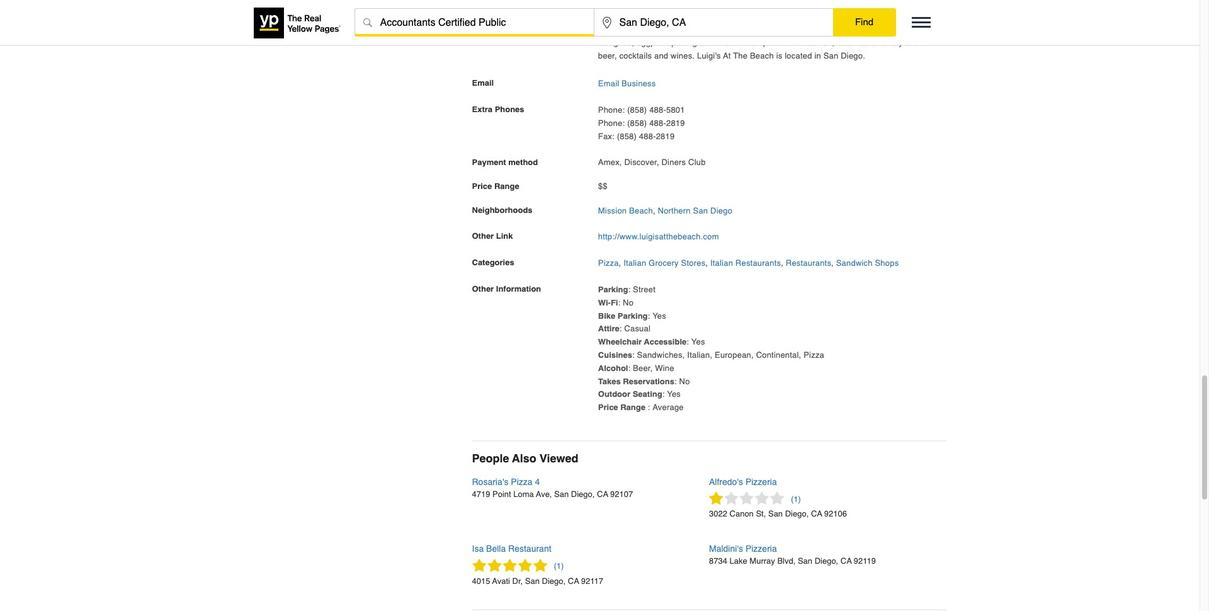 Task type: locate. For each thing, give the bounding box(es) containing it.
0 horizontal spatial range
[[495, 181, 520, 191]]

price inside parking : street wi-fi : no bike parking : yes attire : casual wheelchair accessible : yes cuisines : sandwiches, italian, european, continental, pizza alcohol : beer, wine takes reservations : no outdoor seating : yes price range : average
[[598, 403, 618, 412]]

http://www.luigisatthebeach.com
[[598, 232, 719, 242]]

italian right pizza link at top
[[624, 258, 647, 268]]

1 vertical spatial : no
[[675, 376, 690, 386]]

alfredo's pizzeria
[[709, 477, 777, 487]]

ca left 92117
[[568, 576, 579, 586]]

0 vertical spatial other
[[472, 231, 494, 241]]

1 vertical spatial (1)
[[554, 561, 564, 571]]

pizza right continental,
[[804, 350, 825, 360]]

parking up : casual at the right of the page
[[618, 311, 648, 320]]

parking up fi
[[598, 285, 628, 294]]

pizzeria up (1) 3022 canon st, san diego, ca 92106
[[746, 477, 777, 487]]

alcohol
[[598, 363, 628, 373]]

beach
[[629, 206, 653, 215]]

payment method
[[472, 157, 538, 167]]

ca left 92107 on the right bottom of page
[[597, 490, 608, 499]]

0 horizontal spatial (1)
[[554, 561, 564, 571]]

488- down business
[[650, 105, 667, 115]]

: yes
[[648, 311, 667, 320], [687, 337, 705, 347], [663, 390, 681, 399]]

people also viewed
[[472, 452, 579, 465]]

0 vertical spatial pizza
[[598, 258, 619, 268]]

1 horizontal spatial restaurants
[[786, 258, 832, 268]]

1 horizontal spatial price
[[598, 403, 618, 412]]

northern san diego link
[[658, 206, 733, 215]]

1 vertical spatial parking
[[618, 311, 648, 320]]

,
[[653, 206, 656, 215], [619, 258, 621, 268], [706, 258, 708, 268], [781, 258, 784, 268], [832, 258, 834, 268]]

san left diego at the right top
[[693, 206, 708, 215]]

ca
[[597, 490, 608, 499], [811, 509, 823, 519], [841, 557, 852, 566], [568, 576, 579, 586]]

8734
[[709, 557, 728, 566]]

san right dr,
[[525, 576, 540, 586]]

92106
[[825, 509, 847, 519]]

488- up amex, discover, diners club
[[639, 132, 656, 141]]

ave,
[[536, 490, 552, 499]]

0 vertical spatial range
[[495, 181, 520, 191]]

ca inside isa bella restaurant (1) 4015 avati dr, san diego, ca 92117
[[568, 576, 579, 586]]

(858) down business
[[628, 105, 647, 115]]

parking
[[598, 285, 628, 294], [618, 311, 648, 320]]

fax:
[[598, 132, 615, 141]]

wine
[[655, 363, 675, 373]]

0 vertical spatial pizzeria
[[746, 477, 777, 487]]

, left restaurants link
[[781, 258, 784, 268]]

2 phone: from the top
[[598, 118, 625, 128]]

pizzeria inside maldini's pizzeria 8734 lake murray blvd, san diego, ca 92119
[[746, 544, 777, 554]]

european,
[[715, 350, 754, 360]]

pizza up wi-
[[598, 258, 619, 268]]

pizza up 'loma'
[[511, 477, 533, 487]]

: sandwiches,
[[633, 350, 685, 360]]

1 vertical spatial phone:
[[598, 118, 625, 128]]

(1)
[[791, 494, 801, 504], [554, 561, 564, 571]]

italian
[[624, 258, 647, 268], [711, 258, 733, 268]]

san right st,
[[769, 509, 783, 519]]

: no up : average
[[675, 376, 690, 386]]

(1) inside (1) 3022 canon st, san diego, ca 92106
[[791, 494, 801, 504]]

0 vertical spatial 2819
[[667, 118, 685, 128]]

: yes up : casual at the right of the page
[[648, 311, 667, 320]]

2 vertical spatial 488-
[[639, 132, 656, 141]]

0 horizontal spatial : no
[[618, 298, 634, 307]]

san right ave, on the bottom
[[554, 490, 569, 499]]

link
[[496, 231, 513, 241]]

san right blvd,
[[798, 557, 813, 566]]

1 horizontal spatial pizza
[[598, 258, 619, 268]]

other for other information
[[472, 284, 494, 294]]

ca left 92119
[[841, 557, 852, 566]]

san inside maldini's pizzeria 8734 lake murray blvd, san diego, ca 92119
[[798, 557, 813, 566]]

email left business
[[598, 79, 620, 88]]

maldini's pizzeria 8734 lake murray blvd, san diego, ca 92119
[[709, 544, 876, 566]]

2819 up diners
[[656, 132, 675, 141]]

0 vertical spatial phone:
[[598, 105, 625, 115]]

phone: (858) 488-5801 phone: (858) 488-2819 fax: (858) 488-2819
[[598, 105, 685, 141]]

cuisines
[[598, 350, 633, 360]]

2819
[[667, 118, 685, 128], [656, 132, 675, 141]]

phone:
[[598, 105, 625, 115], [598, 118, 625, 128]]

(858) right fax:
[[617, 132, 637, 141]]

1 vertical spatial pizzeria
[[746, 544, 777, 554]]

club
[[689, 157, 706, 167]]

, left grocery
[[619, 258, 621, 268]]

loma
[[514, 490, 534, 499]]

1 pizzeria from the top
[[746, 477, 777, 487]]

2 vertical spatial pizza
[[511, 477, 533, 487]]

2 restaurants from the left
[[786, 258, 832, 268]]

other left link
[[472, 231, 494, 241]]

: yes up 'italian,'
[[687, 337, 705, 347]]

2 pizzeria from the top
[[746, 544, 777, 554]]

1 horizontal spatial (1)
[[791, 494, 801, 504]]

: casual
[[620, 324, 651, 334]]

http://www.luigisatthebeach.com link
[[598, 232, 719, 242]]

restaurants left restaurants link
[[736, 258, 781, 268]]

1 horizontal spatial range
[[621, 403, 646, 412]]

email for email business
[[598, 79, 620, 88]]

Find a business text field
[[355, 9, 594, 37]]

0 vertical spatial parking
[[598, 285, 628, 294]]

pizzeria
[[746, 477, 777, 487], [746, 544, 777, 554]]

1 other from the top
[[472, 231, 494, 241]]

1 phone: from the top
[[598, 105, 625, 115]]

italian right the 'stores'
[[711, 258, 733, 268]]

lake
[[730, 557, 748, 566]]

neighborhoods
[[472, 205, 533, 215]]

dr,
[[513, 576, 523, 586]]

2 italian from the left
[[711, 258, 733, 268]]

: no down : street
[[618, 298, 634, 307]]

diego, left 92119
[[815, 557, 839, 566]]

the real yellow pages logo image
[[254, 8, 342, 38]]

1 horizontal spatial italian
[[711, 258, 733, 268]]

0 horizontal spatial italian
[[624, 258, 647, 268]]

email up extra
[[472, 78, 494, 88]]

mission
[[598, 206, 627, 215]]

price down outdoor in the bottom of the page
[[598, 403, 618, 412]]

stores
[[681, 258, 706, 268]]

1 horizontal spatial email
[[598, 79, 620, 88]]

1 vertical spatial price
[[598, 403, 618, 412]]

restaurants left sandwich
[[786, 258, 832, 268]]

restaurants link
[[786, 258, 832, 268]]

2819 down the 5801
[[667, 118, 685, 128]]

2 other from the top
[[472, 284, 494, 294]]

4
[[535, 477, 540, 487]]

, left northern
[[653, 206, 656, 215]]

diners
[[662, 157, 686, 167]]

diego, left 92107 on the right bottom of page
[[571, 490, 595, 499]]

488- down the 5801
[[650, 118, 667, 128]]

5801
[[667, 105, 685, 115]]

2 horizontal spatial pizza
[[804, 350, 825, 360]]

method
[[509, 157, 538, 167]]

email
[[472, 78, 494, 88], [598, 79, 620, 88]]

0 horizontal spatial email
[[472, 78, 494, 88]]

diego
[[711, 206, 733, 215]]

diego, right dr,
[[542, 576, 566, 586]]

: no
[[618, 298, 634, 307], [675, 376, 690, 386]]

range down the seating in the bottom of the page
[[621, 403, 646, 412]]

continental,
[[756, 350, 802, 360]]

1 vertical spatial other
[[472, 284, 494, 294]]

ca inside (1) 3022 canon st, san diego, ca 92106
[[811, 509, 823, 519]]

: yes up : average
[[663, 390, 681, 399]]

diego,
[[571, 490, 595, 499], [785, 509, 809, 519], [815, 557, 839, 566], [542, 576, 566, 586]]

0 horizontal spatial price
[[472, 181, 492, 191]]

0 vertical spatial (1)
[[791, 494, 801, 504]]

1 vertical spatial 488-
[[650, 118, 667, 128]]

0 horizontal spatial restaurants
[[736, 258, 781, 268]]

email business
[[598, 79, 656, 88]]

0 vertical spatial price
[[472, 181, 492, 191]]

(858)
[[628, 105, 647, 115], [628, 118, 647, 128], [617, 132, 637, 141]]

price down payment
[[472, 181, 492, 191]]

other down categories
[[472, 284, 494, 294]]

0 horizontal spatial pizza
[[511, 477, 533, 487]]

shops
[[875, 258, 899, 268]]

restaurants
[[736, 258, 781, 268], [786, 258, 832, 268]]

1 vertical spatial pizza
[[804, 350, 825, 360]]

price
[[472, 181, 492, 191], [598, 403, 618, 412]]

1 vertical spatial 2819
[[656, 132, 675, 141]]

(858) up discover,
[[628, 118, 647, 128]]

range down payment method
[[495, 181, 520, 191]]

pizza
[[598, 258, 619, 268], [804, 350, 825, 360], [511, 477, 533, 487]]

pizzeria up murray
[[746, 544, 777, 554]]

1 vertical spatial range
[[621, 403, 646, 412]]

488-
[[650, 105, 667, 115], [650, 118, 667, 128], [639, 132, 656, 141]]

0 vertical spatial : no
[[618, 298, 634, 307]]

diego, right st,
[[785, 509, 809, 519]]

pizzeria for alfredo's
[[746, 477, 777, 487]]

ca left 92106
[[811, 509, 823, 519]]

range inside parking : street wi-fi : no bike parking : yes attire : casual wheelchair accessible : yes cuisines : sandwiches, italian, european, continental, pizza alcohol : beer, wine takes reservations : no outdoor seating : yes price range : average
[[621, 403, 646, 412]]

diego, inside rosaria's pizza 4 4719 point loma ave, san diego, ca 92107
[[571, 490, 595, 499]]

1 restaurants from the left
[[736, 258, 781, 268]]

st,
[[756, 509, 766, 519]]



Task type: describe. For each thing, give the bounding box(es) containing it.
italian grocery stores link
[[624, 258, 706, 268]]

$$
[[598, 181, 608, 191]]

viewed
[[540, 452, 579, 465]]

rosaria's
[[472, 477, 509, 487]]

amex, discover, diners club
[[598, 157, 706, 167]]

extra phones
[[472, 105, 525, 114]]

rosaria's pizza 4 4719 point loma ave, san diego, ca 92107
[[472, 477, 633, 499]]

4719
[[472, 490, 490, 499]]

italian restaurants link
[[711, 258, 781, 268]]

information
[[496, 284, 541, 294]]

ca inside maldini's pizzeria 8734 lake murray blvd, san diego, ca 92119
[[841, 557, 852, 566]]

san inside (1) 3022 canon st, san diego, ca 92106
[[769, 509, 783, 519]]

other for other link
[[472, 231, 494, 241]]

diego, inside isa bella restaurant (1) 4015 avati dr, san diego, ca 92117
[[542, 576, 566, 586]]

point
[[493, 490, 511, 499]]

92107
[[611, 490, 633, 499]]

italian,
[[688, 350, 713, 360]]

alfredo's
[[709, 477, 743, 487]]

, left sandwich
[[832, 258, 834, 268]]

canon
[[730, 509, 754, 519]]

pizzeria for maldini's
[[746, 544, 777, 554]]

also
[[512, 452, 537, 465]]

email for email
[[472, 78, 494, 88]]

price range
[[472, 181, 520, 191]]

extra
[[472, 105, 493, 114]]

Where? text field
[[594, 9, 833, 37]]

0 vertical spatial 488-
[[650, 105, 667, 115]]

(1) 3022 canon st, san diego, ca 92106
[[709, 494, 847, 519]]

2 vertical spatial : yes
[[663, 390, 681, 399]]

murray
[[750, 557, 775, 566]]

categories
[[472, 258, 515, 267]]

seating
[[633, 390, 663, 399]]

bike
[[598, 311, 616, 320]]

people
[[472, 452, 509, 465]]

phones
[[495, 105, 525, 114]]

pizza , italian grocery stores , italian restaurants , restaurants , sandwich shops
[[598, 258, 899, 268]]

blvd,
[[778, 557, 796, 566]]

pizza inside parking : street wi-fi : no bike parking : yes attire : casual wheelchair accessible : yes cuisines : sandwiches, italian, european, continental, pizza alcohol : beer, wine takes reservations : no outdoor seating : yes price range : average
[[804, 350, 825, 360]]

: beer,
[[628, 363, 653, 373]]

northern
[[658, 206, 691, 215]]

attire
[[598, 324, 620, 334]]

find button
[[833, 8, 896, 36]]

san inside isa bella restaurant (1) 4015 avati dr, san diego, ca 92117
[[525, 576, 540, 586]]

bella
[[486, 544, 506, 554]]

fi
[[611, 298, 618, 307]]

(1) inside isa bella restaurant (1) 4015 avati dr, san diego, ca 92117
[[554, 561, 564, 571]]

maldini's
[[709, 544, 743, 554]]

discover,
[[625, 157, 659, 167]]

: street
[[628, 285, 656, 294]]

sandwich
[[837, 258, 873, 268]]

payment
[[472, 157, 506, 167]]

takes
[[598, 376, 621, 386]]

wi-
[[598, 298, 611, 307]]

isa bella restaurant (1) 4015 avati dr, san diego, ca 92117
[[472, 544, 604, 586]]

outdoor
[[598, 390, 631, 399]]

restaurant
[[509, 544, 552, 554]]

amex,
[[598, 157, 622, 167]]

2 vertical spatial (858)
[[617, 132, 637, 141]]

san inside rosaria's pizza 4 4719 point loma ave, san diego, ca 92107
[[554, 490, 569, 499]]

business
[[622, 79, 656, 88]]

wheelchair
[[598, 337, 642, 347]]

grocery
[[649, 258, 679, 268]]

ca inside rosaria's pizza 4 4719 point loma ave, san diego, ca 92107
[[597, 490, 608, 499]]

mission beach , northern san diego
[[598, 206, 733, 215]]

92117
[[581, 576, 604, 586]]

diego, inside (1) 3022 canon st, san diego, ca 92106
[[785, 509, 809, 519]]

sandwich shops link
[[837, 258, 899, 268]]

0 vertical spatial : yes
[[648, 311, 667, 320]]

4015
[[472, 576, 490, 586]]

find
[[856, 16, 874, 27]]

email business link
[[598, 79, 656, 88]]

92119
[[854, 557, 876, 566]]

other information
[[472, 284, 541, 294]]

diego, inside maldini's pizzeria 8734 lake murray blvd, san diego, ca 92119
[[815, 557, 839, 566]]

1 italian from the left
[[624, 258, 647, 268]]

0 vertical spatial (858)
[[628, 105, 647, 115]]

accessible
[[644, 337, 687, 347]]

other link
[[472, 231, 513, 241]]

avati
[[492, 576, 510, 586]]

: average
[[648, 403, 684, 412]]

mission beach link
[[598, 206, 653, 215]]

1 vertical spatial : yes
[[687, 337, 705, 347]]

, left italian restaurants link
[[706, 258, 708, 268]]

isa
[[472, 544, 484, 554]]

3022
[[709, 509, 728, 519]]

parking : street wi-fi : no bike parking : yes attire : casual wheelchair accessible : yes cuisines : sandwiches, italian, european, continental, pizza alcohol : beer, wine takes reservations : no outdoor seating : yes price range : average
[[598, 285, 825, 412]]

pizza link
[[598, 258, 619, 268]]

1 horizontal spatial : no
[[675, 376, 690, 386]]

1 vertical spatial (858)
[[628, 118, 647, 128]]

pizza inside rosaria's pizza 4 4719 point loma ave, san diego, ca 92107
[[511, 477, 533, 487]]

reservations
[[623, 376, 675, 386]]



Task type: vqa. For each thing, say whether or not it's contained in the screenshot.
Italian Restaurants LINK
yes



